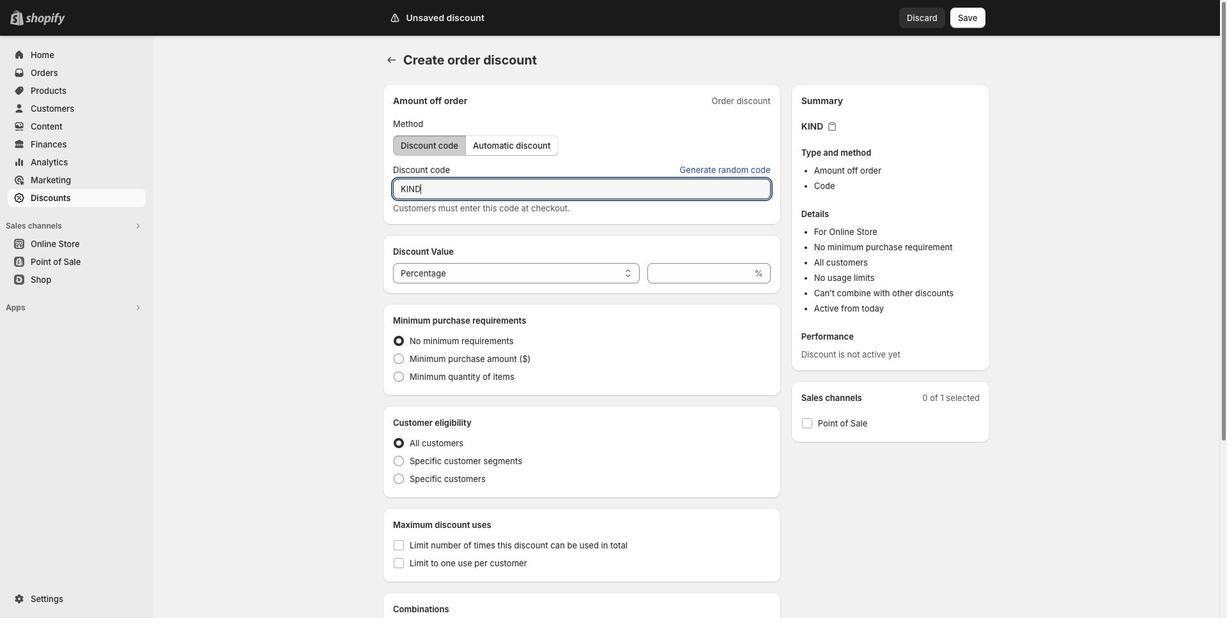 Task type: describe. For each thing, give the bounding box(es) containing it.
shopify image
[[26, 13, 65, 26]]



Task type: vqa. For each thing, say whether or not it's contained in the screenshot.
up.
no



Task type: locate. For each thing, give the bounding box(es) containing it.
None text field
[[648, 263, 752, 284]]

None text field
[[393, 179, 771, 199]]



